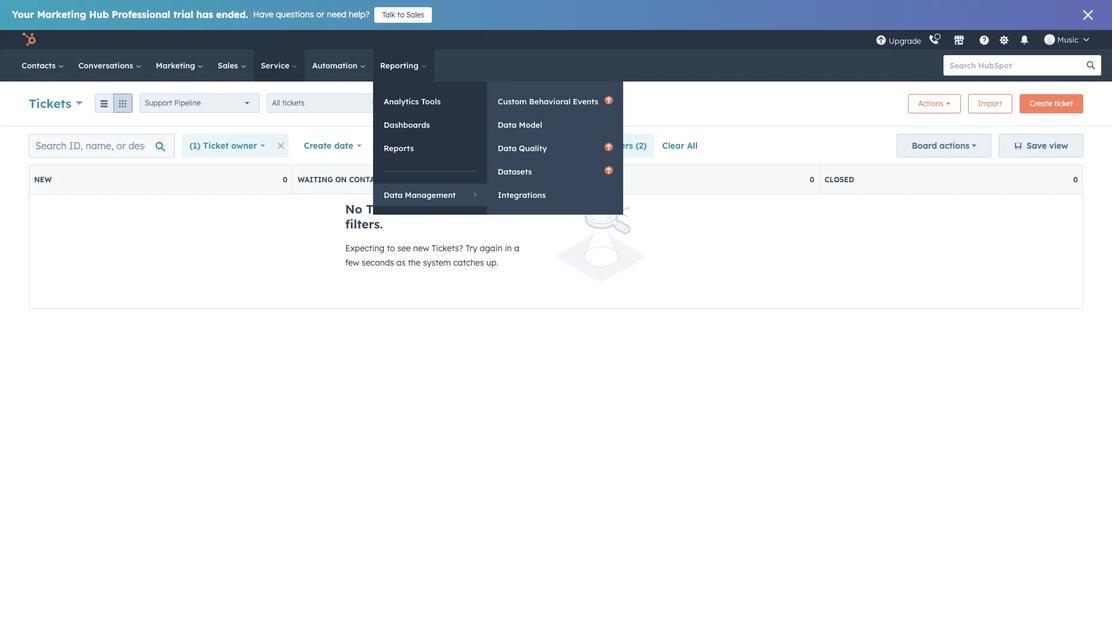 Task type: vqa. For each thing, say whether or not it's contained in the screenshot.
Support Pipeline popup button
yes



Task type: locate. For each thing, give the bounding box(es) containing it.
data quality link
[[487, 137, 623, 160]]

all
[[272, 98, 280, 107], [687, 140, 698, 151]]

data model link
[[487, 113, 623, 136]]

tickets down contacts link
[[29, 96, 71, 111]]

tickets?
[[432, 243, 463, 254]]

0 horizontal spatial date
[[334, 140, 353, 151]]

marketing up 'support pipeline'
[[156, 61, 197, 70]]

tickets inside no tickets match the current filters.
[[366, 202, 409, 217]]

1 horizontal spatial all
[[687, 140, 698, 151]]

0 vertical spatial create
[[1030, 99, 1052, 108]]

contacts link
[[14, 49, 71, 82]]

0 left closed
[[810, 175, 814, 184]]

conversations link
[[71, 49, 149, 82]]

talk to sales button
[[374, 7, 432, 23]]

model
[[519, 120, 542, 130]]

0 horizontal spatial to
[[387, 243, 395, 254]]

again
[[480, 243, 503, 254]]

to
[[397, 10, 404, 19], [387, 243, 395, 254]]

seconds
[[362, 257, 394, 268]]

activity
[[405, 140, 437, 151]]

waiting down advanced
[[561, 175, 597, 184]]

to for expecting
[[387, 243, 395, 254]]

reporting link
[[373, 49, 434, 82]]

reporting
[[380, 61, 421, 70]]

1 vertical spatial data
[[498, 143, 517, 153]]

date inside create date popup button
[[334, 140, 353, 151]]

1 horizontal spatial tickets
[[366, 202, 409, 217]]

advanced
[[565, 140, 606, 151]]

the
[[454, 202, 473, 217], [408, 257, 421, 268]]

1 horizontal spatial to
[[397, 10, 404, 19]]

0 horizontal spatial create
[[304, 140, 332, 151]]

marketing left hub
[[37, 8, 86, 20]]

actions
[[918, 99, 943, 108]]

owner
[[231, 140, 257, 151]]

help?
[[349, 9, 370, 20]]

3 0 from the left
[[1073, 175, 1078, 184]]

tickets button
[[29, 94, 83, 112]]

waiting for waiting on us
[[561, 175, 597, 184]]

the right the 'match'
[[454, 202, 473, 217]]

data for data management
[[384, 190, 403, 200]]

1 horizontal spatial the
[[454, 202, 473, 217]]

0 horizontal spatial 0
[[283, 175, 287, 184]]

0 left waiting on contact
[[283, 175, 287, 184]]

to inside expecting to see new tickets? try again in a few seconds as the system catches up.
[[387, 243, 395, 254]]

data quality
[[498, 143, 547, 153]]

data up priority
[[498, 120, 517, 130]]

catches
[[453, 257, 484, 268]]

new
[[34, 175, 52, 184]]

1 horizontal spatial waiting
[[561, 175, 597, 184]]

0 vertical spatial all
[[272, 98, 280, 107]]

to left see
[[387, 243, 395, 254]]

automation link
[[305, 49, 373, 82]]

data for data quality
[[498, 143, 517, 153]]

waiting on contact
[[298, 175, 384, 184]]

last activity date button
[[377, 134, 474, 158]]

closed
[[825, 175, 854, 184]]

waiting
[[298, 175, 333, 184], [561, 175, 597, 184]]

save
[[1027, 140, 1047, 151]]

create date button
[[296, 134, 369, 158]]

expecting to see new tickets? try again in a few seconds as the system catches up.
[[345, 243, 519, 268]]

0 vertical spatial tickets
[[29, 96, 71, 111]]

0 horizontal spatial on
[[335, 175, 347, 184]]

create inside popup button
[[304, 140, 332, 151]]

datasets link
[[487, 160, 623, 183]]

2 horizontal spatial 0
[[1073, 175, 1078, 184]]

all inside button
[[687, 140, 698, 151]]

data down contact
[[384, 190, 403, 200]]

0 for new
[[283, 175, 287, 184]]

custom behavioral events link
[[487, 90, 623, 113]]

0 vertical spatial marketing
[[37, 8, 86, 20]]

2 0 from the left
[[810, 175, 814, 184]]

data up the datasets
[[498, 143, 517, 153]]

marketplaces button
[[946, 30, 972, 49]]

hubspot image
[[22, 32, 36, 47]]

integrations
[[498, 190, 546, 200]]

1 horizontal spatial create
[[1030, 99, 1052, 108]]

upgrade image
[[876, 35, 886, 46]]

Search HubSpot search field
[[944, 55, 1091, 76]]

date up waiting on contact
[[334, 140, 353, 151]]

1 horizontal spatial 0
[[810, 175, 814, 184]]

waiting down create date
[[298, 175, 333, 184]]

0 horizontal spatial all
[[272, 98, 280, 107]]

behavioral
[[529, 97, 571, 106]]

advanced filters (2) button
[[544, 134, 654, 158]]

tickets right "no"
[[366, 202, 409, 217]]

date
[[334, 140, 353, 151], [439, 140, 458, 151]]

ended.
[[216, 8, 248, 20]]

1 vertical spatial to
[[387, 243, 395, 254]]

ticket
[[1054, 99, 1073, 108]]

0 down save view button
[[1073, 175, 1078, 184]]

board actions
[[912, 140, 970, 151]]

0 horizontal spatial the
[[408, 257, 421, 268]]

2 vertical spatial data
[[384, 190, 403, 200]]

0 for closed
[[1073, 175, 1078, 184]]

1 date from the left
[[334, 140, 353, 151]]

0 vertical spatial data
[[498, 120, 517, 130]]

create
[[1030, 99, 1052, 108], [304, 140, 332, 151]]

music button
[[1037, 30, 1097, 49]]

0 vertical spatial sales
[[406, 10, 424, 19]]

sales
[[406, 10, 424, 19], [218, 61, 240, 70]]

priority button
[[482, 134, 537, 158]]

1 waiting from the left
[[298, 175, 333, 184]]

0 vertical spatial the
[[454, 202, 473, 217]]

trial
[[173, 8, 193, 20]]

import button
[[968, 94, 1012, 113]]

all right clear
[[687, 140, 698, 151]]

0 horizontal spatial waiting
[[298, 175, 333, 184]]

datasets
[[498, 167, 532, 176]]

2 on from the left
[[599, 175, 610, 184]]

reports
[[384, 143, 414, 153]]

1 horizontal spatial marketing
[[156, 61, 197, 70]]

to inside talk to sales button
[[397, 10, 404, 19]]

menu
[[874, 30, 1098, 49]]

have
[[253, 9, 274, 20]]

create up waiting on contact
[[304, 140, 332, 151]]

2 waiting from the left
[[561, 175, 597, 184]]

1 vertical spatial the
[[408, 257, 421, 268]]

0 horizontal spatial sales
[[218, 61, 240, 70]]

ticket
[[203, 140, 229, 151]]

all left the tickets
[[272, 98, 280, 107]]

filters
[[609, 140, 633, 151]]

tickets inside popup button
[[29, 96, 71, 111]]

sales left service on the left top of page
[[218, 61, 240, 70]]

0 for waiting on us
[[810, 175, 814, 184]]

the right "as"
[[408, 257, 421, 268]]

0 vertical spatial to
[[397, 10, 404, 19]]

date right 'activity'
[[439, 140, 458, 151]]

1 vertical spatial tickets
[[366, 202, 409, 217]]

all tickets button
[[267, 94, 387, 113]]

on for us
[[599, 175, 610, 184]]

sales right talk
[[406, 10, 424, 19]]

1 horizontal spatial sales
[[406, 10, 424, 19]]

1 vertical spatial all
[[687, 140, 698, 151]]

create left ticket
[[1030, 99, 1052, 108]]

1 vertical spatial create
[[304, 140, 332, 151]]

search image
[[1087, 61, 1095, 70]]

the inside expecting to see new tickets? try again in a few seconds as the system catches up.
[[408, 257, 421, 268]]

create inside button
[[1030, 99, 1052, 108]]

0 horizontal spatial tickets
[[29, 96, 71, 111]]

group
[[95, 94, 132, 113]]

close image
[[1083, 10, 1093, 20]]

support pipeline
[[145, 98, 201, 107]]

on left contact
[[335, 175, 347, 184]]

sales link
[[211, 49, 254, 82]]

1 horizontal spatial on
[[599, 175, 610, 184]]

2 date from the left
[[439, 140, 458, 151]]

up.
[[486, 257, 498, 268]]

support
[[145, 98, 172, 107]]

last activity date
[[384, 140, 458, 151]]

1 on from the left
[[335, 175, 347, 184]]

1 horizontal spatial date
[[439, 140, 458, 151]]

create for create ticket
[[1030, 99, 1052, 108]]

to right talk
[[397, 10, 404, 19]]

data
[[498, 120, 517, 130], [498, 143, 517, 153], [384, 190, 403, 200]]

to for talk
[[397, 10, 404, 19]]

professional
[[112, 8, 170, 20]]

view
[[1049, 140, 1068, 151]]

on left the us
[[599, 175, 610, 184]]

1 vertical spatial marketing
[[156, 61, 197, 70]]

1 0 from the left
[[283, 175, 287, 184]]

conversations
[[78, 61, 135, 70]]

music
[[1057, 35, 1079, 44]]

calling icon image
[[928, 35, 939, 46]]



Task type: describe. For each thing, give the bounding box(es) containing it.
dashboards link
[[373, 113, 487, 136]]

settings link
[[997, 33, 1012, 46]]

1 vertical spatial sales
[[218, 61, 240, 70]]

waiting for waiting on contact
[[298, 175, 333, 184]]

reporting menu
[[373, 82, 623, 215]]

no
[[345, 202, 362, 217]]

see
[[397, 243, 411, 254]]

on for contact
[[335, 175, 347, 184]]

(1) ticket owner
[[190, 140, 257, 151]]

board
[[912, 140, 937, 151]]

group inside tickets banner
[[95, 94, 132, 113]]

(2)
[[636, 140, 647, 151]]

support pipeline button
[[140, 94, 259, 113]]

0 horizontal spatial marketing
[[37, 8, 86, 20]]

talk to sales
[[382, 10, 424, 19]]

contact
[[349, 175, 384, 184]]

sales inside button
[[406, 10, 424, 19]]

questions
[[276, 9, 314, 20]]

tools
[[421, 97, 441, 106]]

filters.
[[345, 217, 383, 232]]

custom
[[498, 97, 527, 106]]

Search ID, name, or description search field
[[29, 134, 175, 158]]

actions
[[940, 140, 970, 151]]

in
[[505, 243, 512, 254]]

analytics tools link
[[373, 90, 487, 113]]

all inside popup button
[[272, 98, 280, 107]]

a
[[514, 243, 519, 254]]

system
[[423, 257, 451, 268]]

reports link
[[373, 137, 487, 160]]

all tickets
[[272, 98, 305, 107]]

few
[[345, 257, 359, 268]]

pipeline
[[174, 98, 201, 107]]

advanced filters (2)
[[565, 140, 647, 151]]

data management
[[384, 190, 456, 200]]

marketplaces image
[[954, 35, 964, 46]]

contacts
[[22, 61, 58, 70]]

marketing link
[[149, 49, 211, 82]]

need
[[327, 9, 346, 20]]

match
[[412, 202, 450, 217]]

settings image
[[999, 35, 1010, 46]]

management
[[405, 190, 456, 200]]

clear
[[662, 140, 684, 151]]

tickets banner
[[29, 91, 1083, 114]]

analytics tools
[[384, 97, 441, 106]]

quality
[[519, 143, 547, 153]]

has
[[196, 8, 213, 20]]

priority
[[489, 140, 521, 151]]

or
[[316, 9, 325, 20]]

us
[[613, 175, 622, 184]]

import
[[978, 99, 1002, 108]]

search button
[[1081, 55, 1101, 76]]

notifications image
[[1019, 35, 1030, 46]]

(1) ticket owner button
[[182, 134, 273, 158]]

dashboards
[[384, 120, 430, 130]]

custom behavioral events
[[498, 97, 598, 106]]

last
[[384, 140, 402, 151]]

service link
[[254, 49, 305, 82]]

save view
[[1027, 140, 1068, 151]]

create ticket button
[[1020, 94, 1083, 113]]

the inside no tickets match the current filters.
[[454, 202, 473, 217]]

clear all
[[662, 140, 698, 151]]

hub
[[89, 8, 109, 20]]

current
[[477, 202, 520, 217]]

hubspot link
[[14, 32, 45, 47]]

help button
[[974, 30, 994, 49]]

help image
[[979, 35, 990, 46]]

date inside last activity date popup button
[[439, 140, 458, 151]]

data management link
[[373, 184, 487, 206]]

menu containing music
[[874, 30, 1098, 49]]

as
[[396, 257, 406, 268]]

create ticket
[[1030, 99, 1073, 108]]

create for create date
[[304, 140, 332, 151]]

save view button
[[999, 134, 1083, 158]]

tickets
[[282, 98, 305, 107]]

greg robinson image
[[1044, 34, 1055, 45]]

calling icon button
[[924, 32, 944, 47]]

talk
[[382, 10, 395, 19]]

no tickets match the current filters.
[[345, 202, 520, 232]]

data for data model
[[498, 120, 517, 130]]

expecting
[[345, 243, 385, 254]]

analytics
[[384, 97, 419, 106]]

create date
[[304, 140, 353, 151]]

automation
[[312, 61, 360, 70]]

try
[[466, 243, 477, 254]]

(1)
[[190, 140, 201, 151]]

notifications button
[[1014, 30, 1035, 49]]

service
[[261, 61, 292, 70]]



